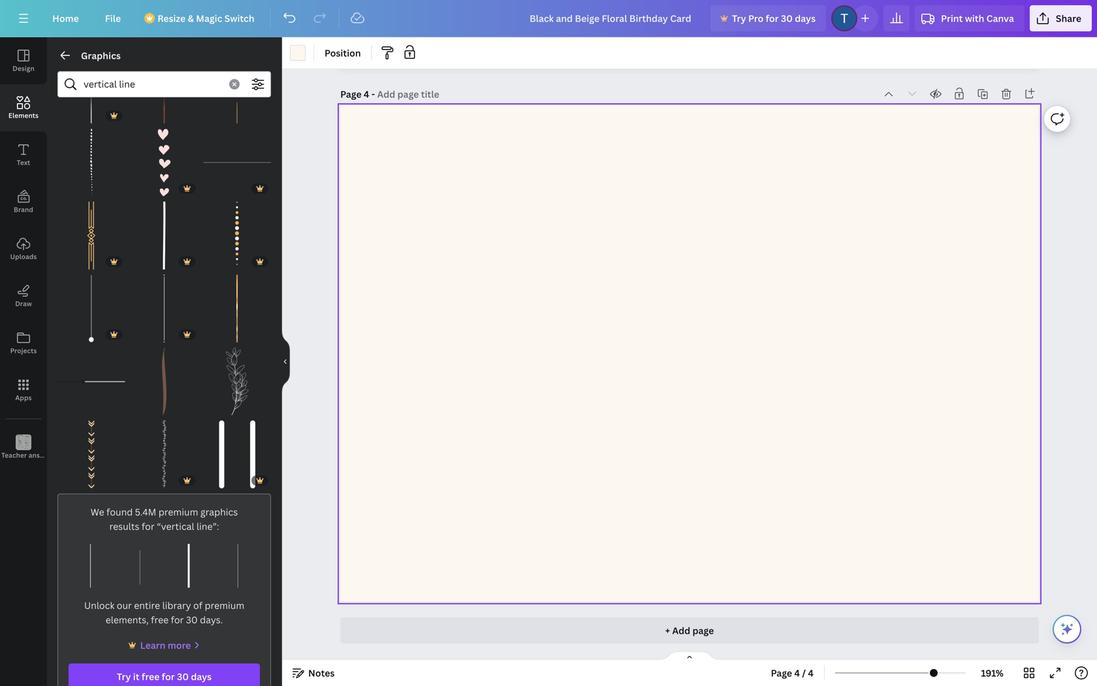 Task type: locate. For each thing, give the bounding box(es) containing it.
unlock
[[84, 599, 115, 612]]

4 left /
[[795, 667, 800, 679]]

page for page 4 / 4
[[771, 667, 793, 679]]

1 vertical spatial free
[[142, 670, 160, 683]]

1 horizontal spatial days
[[795, 12, 816, 25]]

line":
[[197, 520, 219, 532]]

apps button
[[0, 367, 47, 414]]

days
[[795, 12, 816, 25], [191, 670, 212, 683]]

switch
[[225, 12, 255, 25]]

0 horizontal spatial days
[[191, 670, 212, 683]]

30
[[781, 12, 793, 25], [186, 614, 198, 626], [177, 670, 189, 683]]

page
[[340, 88, 362, 100], [771, 667, 793, 679]]

1 vertical spatial try
[[117, 670, 131, 683]]

for down learn more
[[162, 670, 175, 683]]

lined wireframe slider image
[[57, 348, 125, 415]]

free right "it"
[[142, 670, 160, 683]]

notes button
[[287, 663, 340, 683]]

try left pro
[[732, 12, 746, 25]]

group
[[57, 56, 125, 123], [130, 56, 198, 123], [203, 56, 271, 123], [57, 121, 125, 196], [130, 129, 198, 196], [203, 129, 271, 196], [130, 194, 198, 269], [203, 194, 271, 269], [57, 202, 125, 269], [57, 267, 125, 342], [130, 267, 198, 342], [203, 267, 271, 342], [57, 348, 125, 415], [130, 348, 198, 415], [203, 413, 271, 488], [57, 421, 125, 488], [130, 421, 198, 488]]

for down library
[[171, 614, 184, 626]]

2 vertical spatial 30
[[177, 670, 189, 683]]

notes
[[308, 667, 335, 679]]

page inside button
[[771, 667, 793, 679]]

try left "it"
[[117, 670, 131, 683]]

191% button
[[972, 663, 1014, 683]]

0 vertical spatial premium
[[159, 506, 198, 518]]

hearts cute vertical line drawing image
[[130, 129, 198, 196]]

elements button
[[0, 84, 47, 131]]

1 vertical spatial page
[[771, 667, 793, 679]]

gold vertical lines image
[[203, 56, 271, 123]]

days inside try it free for 30 days button
[[191, 670, 212, 683]]

0 horizontal spatial premium
[[159, 506, 198, 518]]

gold line image
[[203, 275, 271, 342]]

projects button
[[0, 319, 47, 367]]

print
[[941, 12, 963, 25]]

for down 5.4m at the left
[[142, 520, 155, 532]]

#fef8ee image
[[290, 45, 306, 61]]

0 horizontal spatial page
[[340, 88, 362, 100]]

premium
[[159, 506, 198, 518], [205, 599, 244, 612]]

0 vertical spatial 30
[[781, 12, 793, 25]]

side panel tab list
[[0, 37, 68, 471]]

0 horizontal spatial 4
[[364, 88, 370, 100]]

days.
[[200, 614, 223, 626]]

page left /
[[771, 667, 793, 679]]

premium inside we found 5.4m premium graphics results for "vertical line":
[[159, 506, 198, 518]]

with
[[965, 12, 985, 25]]

vertical border text divider art deco line icon image
[[57, 202, 125, 269]]

0 vertical spatial days
[[795, 12, 816, 25]]

keys
[[53, 451, 68, 460]]

canva assistant image
[[1060, 621, 1075, 637]]

share
[[1056, 12, 1082, 25]]

for right pro
[[766, 12, 779, 25]]

0 vertical spatial page
[[340, 88, 362, 100]]

days right pro
[[795, 12, 816, 25]]

30 right pro
[[781, 12, 793, 25]]

free
[[151, 614, 169, 626], [142, 670, 160, 683]]

30 down of
[[186, 614, 198, 626]]

dotted vertical line image
[[203, 202, 271, 269]]

page left "-"
[[340, 88, 362, 100]]

1 vertical spatial days
[[191, 670, 212, 683]]

add
[[673, 624, 691, 637]]

entire
[[134, 599, 160, 612]]

30 inside unlock our entire library of premium elements, free for 30 days.
[[186, 614, 198, 626]]

0 vertical spatial free
[[151, 614, 169, 626]]

"vertical
[[157, 520, 194, 532]]

try
[[732, 12, 746, 25], [117, 670, 131, 683]]

+ add page button
[[340, 617, 1039, 644]]

4
[[364, 88, 370, 100], [795, 667, 800, 679], [808, 667, 814, 679]]

results
[[109, 520, 139, 532]]

for
[[766, 12, 779, 25], [142, 520, 155, 532], [171, 614, 184, 626], [162, 670, 175, 683]]

try inside button
[[117, 670, 131, 683]]

30 down 'more'
[[177, 670, 189, 683]]

text button
[[0, 131, 47, 178]]

position button
[[319, 42, 366, 63]]

brown vertical line image
[[130, 348, 198, 415]]

vertical pattern image
[[57, 421, 125, 488]]

try it free for 30 days
[[117, 670, 212, 683]]

1 horizontal spatial page
[[771, 667, 793, 679]]

5.4m
[[135, 506, 156, 518]]

copper line image
[[130, 56, 198, 123]]

draw button
[[0, 272, 47, 319]]

text
[[17, 158, 30, 167]]

;
[[23, 452, 24, 459]]

/
[[803, 667, 806, 679]]

pro
[[749, 12, 764, 25]]

0 vertical spatial try
[[732, 12, 746, 25]]

learn more
[[140, 639, 191, 651]]

4 left "-"
[[364, 88, 370, 100]]

file button
[[95, 5, 131, 31]]

#fef8ee image
[[290, 45, 306, 61]]

premium up days.
[[205, 599, 244, 612]]

draw
[[15, 299, 32, 308]]

graphics
[[200, 506, 238, 518]]

30 inside button
[[781, 12, 793, 25]]

0 horizontal spatial try
[[117, 670, 131, 683]]

for inside unlock our entire library of premium elements, free for 30 days.
[[171, 614, 184, 626]]

days down 'more'
[[191, 670, 212, 683]]

print with canva button
[[915, 5, 1025, 31]]

hide image
[[282, 330, 290, 393]]

1 vertical spatial premium
[[205, 599, 244, 612]]

try inside button
[[732, 12, 746, 25]]

1 horizontal spatial 4
[[795, 667, 800, 679]]

premium up "vertical
[[159, 506, 198, 518]]

1 vertical spatial 30
[[186, 614, 198, 626]]

teacher
[[1, 451, 27, 460]]

projects
[[10, 346, 37, 355]]

we found 5.4m premium graphics results for "vertical line":
[[91, 506, 238, 532]]

4 right /
[[808, 667, 814, 679]]

for inside button
[[766, 12, 779, 25]]

1 horizontal spatial try
[[732, 12, 746, 25]]

file
[[105, 12, 121, 25]]

free inside button
[[142, 670, 160, 683]]

1 horizontal spatial premium
[[205, 599, 244, 612]]

free down the entire
[[151, 614, 169, 626]]



Task type: vqa. For each thing, say whether or not it's contained in the screenshot.
the right The
no



Task type: describe. For each thing, give the bounding box(es) containing it.
teacher answer keys
[[1, 451, 68, 460]]

elements,
[[106, 614, 149, 626]]

for inside button
[[162, 670, 175, 683]]

-
[[372, 88, 375, 100]]

&
[[188, 12, 194, 25]]

learn more button
[[126, 637, 203, 653]]

of
[[193, 599, 203, 612]]

apps
[[15, 393, 32, 402]]

page 4 / 4 button
[[766, 663, 819, 683]]

page 4 / 4
[[771, 667, 814, 679]]

magic
[[196, 12, 222, 25]]

library
[[162, 599, 191, 612]]

191%
[[982, 667, 1004, 679]]

elements
[[8, 111, 39, 120]]

for inside we found 5.4m premium graphics results for "vertical line":
[[142, 520, 155, 532]]

brand button
[[0, 178, 47, 225]]

try pro for 30 days
[[732, 12, 816, 25]]

page 4 -
[[340, 88, 377, 100]]

show pages image
[[659, 651, 721, 661]]

answer
[[29, 451, 52, 460]]

print with canva
[[941, 12, 1015, 25]]

Search graphics search field
[[84, 72, 221, 97]]

home
[[52, 12, 79, 25]]

design button
[[0, 37, 47, 84]]

graphics
[[81, 49, 121, 62]]

learn
[[140, 639, 166, 651]]

home link
[[42, 5, 89, 31]]

position
[[325, 47, 361, 59]]

our
[[117, 599, 132, 612]]

Page title text field
[[377, 88, 441, 101]]

+
[[666, 624, 670, 637]]

+ add page
[[666, 624, 714, 637]]

we
[[91, 506, 104, 518]]

share button
[[1030, 5, 1092, 31]]

2 horizontal spatial 4
[[808, 667, 814, 679]]

resize & magic switch
[[158, 12, 255, 25]]

unlock our entire library of premium elements, free for 30 days.
[[84, 599, 244, 626]]

page
[[693, 624, 714, 637]]

main menu bar
[[0, 0, 1098, 37]]

4 for -
[[364, 88, 370, 100]]

4 for /
[[795, 667, 800, 679]]

premium inside unlock our entire library of premium elements, free for 30 days.
[[205, 599, 244, 612]]

try it free for 30 days button
[[69, 664, 260, 686]]

days inside "try pro for 30 days" button
[[795, 12, 816, 25]]

more
[[168, 639, 191, 651]]

canva
[[987, 12, 1015, 25]]

page for page 4 -
[[340, 88, 362, 100]]

found
[[107, 506, 133, 518]]

resize
[[158, 12, 186, 25]]

try for try pro for 30 days
[[732, 12, 746, 25]]

free inside unlock our entire library of premium elements, free for 30 days.
[[151, 614, 169, 626]]

design
[[13, 64, 35, 73]]

uploads
[[10, 252, 37, 261]]

brand
[[14, 205, 33, 214]]

uploads button
[[0, 225, 47, 272]]

Design title text field
[[519, 5, 706, 31]]

30 inside button
[[177, 670, 189, 683]]

it
[[133, 670, 140, 683]]

try pro for 30 days button
[[711, 5, 827, 31]]

try for try it free for 30 days
[[117, 670, 131, 683]]

resize & magic switch button
[[137, 5, 265, 31]]



